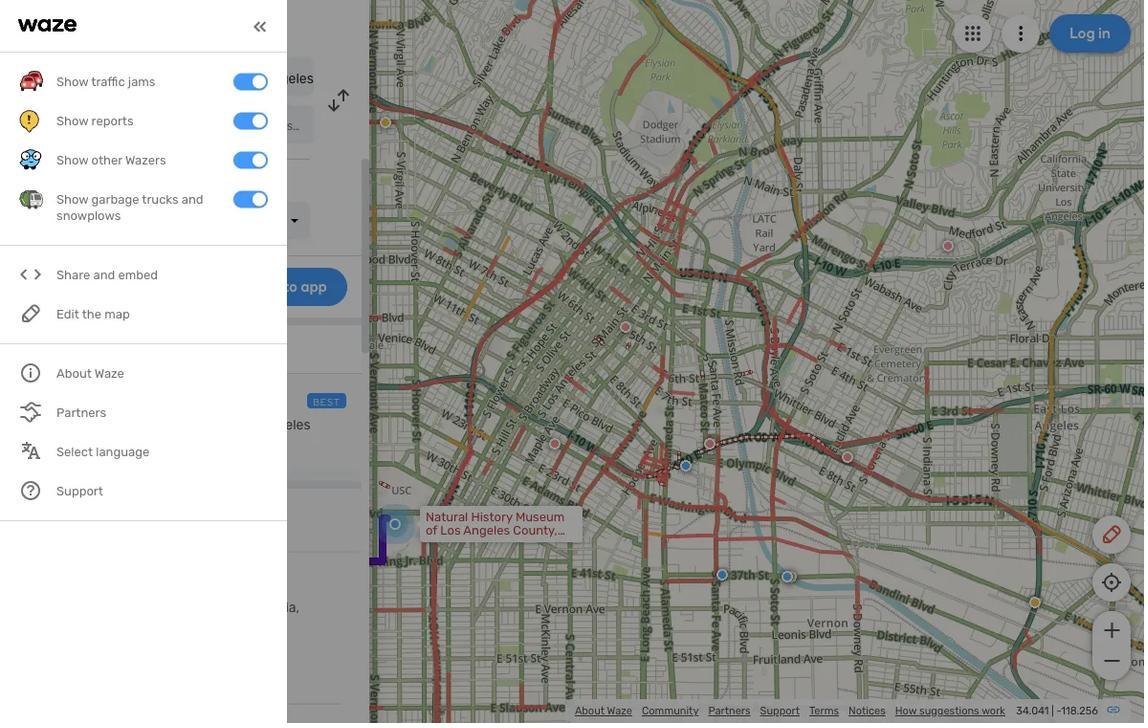 Task type: describe. For each thing, give the bounding box(es) containing it.
routes
[[14, 343, 56, 359]]

starting point
[[19, 521, 103, 537]]

location image
[[19, 113, 42, 136]]

doughnuts
[[154, 118, 224, 134]]

mon, nov 13
[[63, 213, 132, 228]]

link image
[[1106, 703, 1122, 718]]

share and embed link
[[19, 255, 268, 295]]

9 min leave by 9:06 am
[[54, 391, 199, 411]]

1
[[28, 393, 33, 409]]

min
[[67, 391, 97, 411]]

driving directions
[[114, 15, 255, 36]]

leave
[[104, 396, 136, 410]]

point
[[72, 521, 103, 537]]

suggestions
[[920, 705, 980, 718]]

los inside 4034 crenshaw blvd, los angeles, california, united states
[[155, 600, 177, 616]]

angeles inside button
[[264, 70, 314, 86]]

9:30 am list box
[[205, 202, 310, 240]]

9:06
[[155, 396, 180, 410]]

w martin luther king jr. blvd los angeles 3.1 miles
[[54, 417, 311, 454]]

how
[[896, 705, 917, 718]]

blvd,
[[121, 600, 152, 616]]

angeles inside w martin luther king jr. blvd los angeles 3.1 miles
[[260, 417, 311, 433]]

starting
[[19, 521, 68, 537]]

about waze link
[[575, 705, 633, 718]]

destination button
[[132, 521, 203, 552]]

9:30 am
[[216, 213, 263, 228]]

states
[[64, 615, 104, 631]]

9
[[54, 391, 64, 411]]

best
[[313, 396, 341, 408]]

4034 crenshaw blvd, los angeles, california, united states
[[19, 600, 300, 631]]

natural history museum of los angeles county button
[[56, 57, 362, 96]]

mon, nov 13 list box
[[52, 202, 195, 240]]

community
[[642, 705, 699, 718]]

driving
[[114, 15, 172, 36]]

by
[[139, 396, 152, 410]]

am inside 9 min leave by 9:06 am
[[182, 396, 199, 410]]

directions
[[176, 15, 255, 36]]

pencil image
[[1101, 524, 1124, 547]]

waze
[[607, 705, 633, 718]]

34.041
[[1017, 705, 1049, 718]]

partners
[[709, 705, 751, 718]]

current location image
[[19, 65, 42, 88]]

county
[[317, 70, 362, 86]]

w
[[54, 417, 64, 433]]



Task type: locate. For each thing, give the bounding box(es) containing it.
natural
[[70, 70, 115, 86]]

code image
[[19, 263, 43, 287]]

angeles right blvd on the bottom left of the page
[[260, 417, 311, 433]]

united
[[19, 615, 61, 631]]

embed
[[118, 267, 158, 282]]

kreme
[[111, 118, 151, 134]]

support
[[761, 705, 800, 718]]

krispy kreme doughnuts button
[[56, 105, 314, 144]]

angeles
[[264, 70, 314, 86], [260, 417, 311, 433]]

about waze community partners support terms notices how suggestions work
[[575, 705, 1006, 718]]

am right 9:30
[[245, 213, 263, 228]]

am up the jr.
[[182, 396, 199, 410]]

natural history museum of los angeles county
[[70, 70, 362, 86]]

notices
[[849, 705, 886, 718]]

miles
[[72, 440, 107, 454]]

1 vertical spatial am
[[182, 396, 199, 410]]

118.256
[[1062, 705, 1099, 718]]

1 horizontal spatial am
[[245, 213, 263, 228]]

4034
[[19, 600, 52, 616]]

terms link
[[810, 705, 839, 718]]

0 vertical spatial los
[[239, 70, 261, 86]]

blvd
[[205, 417, 232, 433]]

support link
[[761, 705, 800, 718]]

martin
[[67, 417, 107, 433]]

1 vertical spatial angeles
[[260, 417, 311, 433]]

destination
[[132, 521, 203, 537]]

krispy
[[70, 118, 108, 134]]

los
[[239, 70, 261, 86], [236, 417, 258, 433], [155, 600, 177, 616]]

krispy kreme doughnuts
[[70, 118, 224, 134]]

notices link
[[849, 705, 886, 718]]

angeles,
[[180, 600, 234, 616]]

2 vertical spatial los
[[155, 600, 177, 616]]

-
[[1057, 705, 1062, 718]]

share
[[56, 267, 90, 282]]

los right of on the top of page
[[239, 70, 261, 86]]

california,
[[237, 600, 300, 616]]

los inside w martin luther king jr. blvd los angeles 3.1 miles
[[236, 417, 258, 433]]

history
[[119, 70, 163, 86]]

am
[[245, 213, 263, 228], [182, 396, 199, 410]]

3.1
[[54, 440, 69, 454]]

how suggestions work link
[[896, 705, 1006, 718]]

mon,
[[63, 213, 91, 228]]

los inside button
[[239, 70, 261, 86]]

clock image
[[14, 169, 37, 192]]

los right "blvd,"
[[155, 600, 177, 616]]

luther
[[110, 417, 151, 433]]

9:30
[[216, 213, 242, 228]]

zoom in image
[[1100, 619, 1124, 642]]

share and embed
[[56, 267, 158, 282]]

king
[[155, 417, 182, 433]]

los right blvd on the bottom left of the page
[[236, 417, 258, 433]]

jr.
[[185, 417, 202, 433]]

|
[[1052, 705, 1054, 718]]

community link
[[642, 705, 699, 718]]

crenshaw
[[56, 600, 118, 616]]

terms
[[810, 705, 839, 718]]

13
[[119, 213, 132, 228]]

and
[[93, 267, 115, 282]]

0 horizontal spatial am
[[182, 396, 199, 410]]

am inside 'list box'
[[245, 213, 263, 228]]

of
[[223, 70, 235, 86]]

0 vertical spatial angeles
[[264, 70, 314, 86]]

1 vertical spatial los
[[236, 417, 258, 433]]

34.041 | -118.256
[[1017, 705, 1099, 718]]

museum
[[167, 70, 220, 86]]

nov
[[94, 213, 116, 228]]

partners link
[[709, 705, 751, 718]]

work
[[982, 705, 1006, 718]]

angeles left the county
[[264, 70, 314, 86]]

zoom out image
[[1100, 650, 1124, 673]]

about
[[575, 705, 605, 718]]

0 vertical spatial am
[[245, 213, 263, 228]]



Task type: vqa. For each thing, say whether or not it's contained in the screenshot.
now on the top left
no



